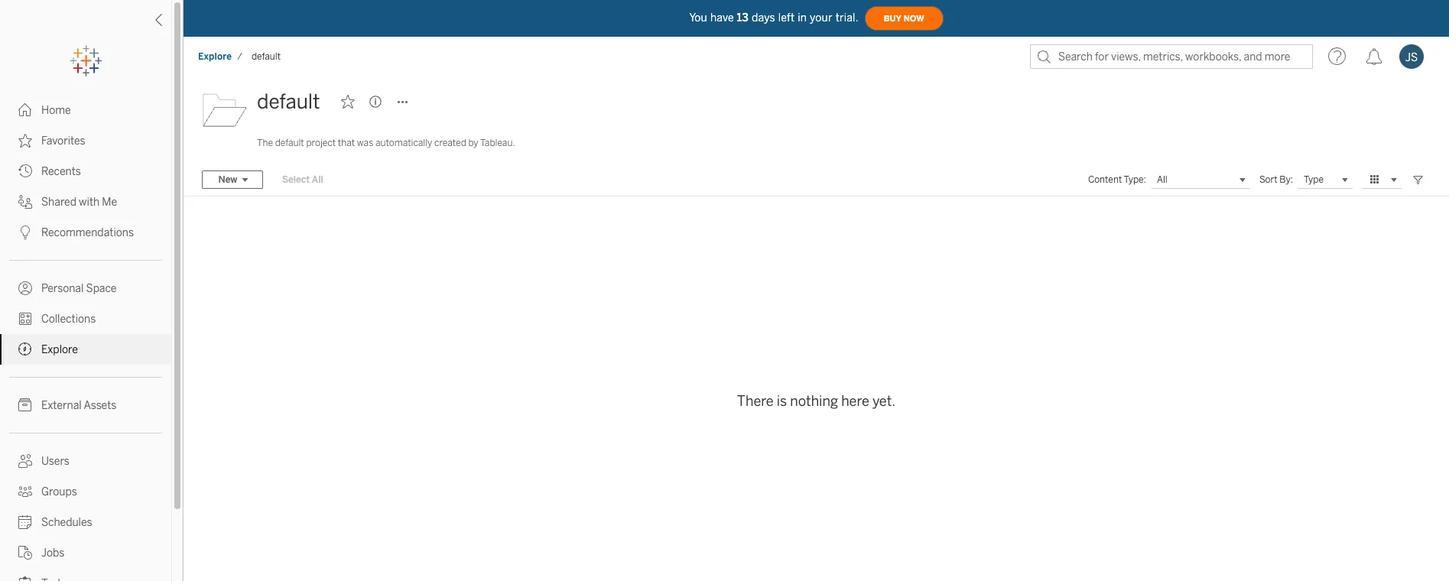 Task type: locate. For each thing, give the bounding box(es) containing it.
1 horizontal spatial explore link
[[197, 50, 233, 63]]

by text only_f5he34f image for explore
[[18, 343, 32, 356]]

by text only_f5he34f image left external
[[18, 399, 32, 412]]

by text only_f5he34f image inside 'schedules' link
[[18, 516, 32, 529]]

automatically
[[376, 138, 432, 148]]

1 vertical spatial explore
[[41, 343, 78, 356]]

groups
[[41, 486, 77, 499]]

buy
[[884, 13, 902, 23]]

Search for views, metrics, workbooks, and more text field
[[1030, 44, 1313, 69]]

9 by text only_f5he34f image from the top
[[18, 399, 32, 412]]

there
[[737, 393, 774, 410]]

10 by text only_f5he34f image from the top
[[18, 485, 32, 499]]

select all button
[[272, 171, 333, 189]]

0 horizontal spatial explore
[[41, 343, 78, 356]]

by text only_f5he34f image for favorites
[[18, 134, 32, 148]]

by text only_f5he34f image inside external assets link
[[18, 399, 32, 412]]

by text only_f5he34f image inside home 'link'
[[18, 103, 32, 117]]

default
[[252, 51, 281, 62], [257, 90, 320, 114], [275, 138, 304, 148]]

by text only_f5he34f image left home
[[18, 103, 32, 117]]

buy now button
[[865, 6, 944, 31]]

nothing
[[790, 393, 838, 410]]

0 horizontal spatial explore link
[[0, 334, 171, 365]]

by text only_f5he34f image inside explore link
[[18, 343, 32, 356]]

by text only_f5he34f image for schedules
[[18, 516, 32, 529]]

favorites
[[41, 135, 85, 148]]

explore link down collections
[[0, 334, 171, 365]]

1 horizontal spatial explore
[[198, 51, 232, 62]]

1 by text only_f5he34f image from the top
[[18, 103, 32, 117]]

11 by text only_f5he34f image from the top
[[18, 516, 32, 529]]

sort
[[1260, 174, 1278, 185]]

by text only_f5he34f image inside groups link
[[18, 485, 32, 499]]

type:
[[1124, 174, 1147, 185]]

explore left /
[[198, 51, 232, 62]]

content type:
[[1088, 174, 1147, 185]]

trial.
[[836, 11, 859, 24]]

left
[[779, 11, 795, 24]]

by text only_f5he34f image inside collections link
[[18, 312, 32, 326]]

external
[[41, 399, 82, 412]]

explore link
[[197, 50, 233, 63], [0, 334, 171, 365]]

by text only_f5he34f image left shared at left top
[[18, 195, 32, 209]]

by text only_f5he34f image inside personal space 'link'
[[18, 282, 32, 295]]

personal space
[[41, 282, 117, 295]]

12 by text only_f5he34f image from the top
[[18, 546, 32, 560]]

by text only_f5he34f image for jobs
[[18, 546, 32, 560]]

by text only_f5he34f image down jobs link
[[18, 577, 32, 581]]

0 vertical spatial explore link
[[197, 50, 233, 63]]

created
[[435, 138, 466, 148]]

by text only_f5he34f image left "personal"
[[18, 282, 32, 295]]

by text only_f5he34f image left recommendations
[[18, 226, 32, 239]]

schedules link
[[0, 507, 171, 538]]

explore inside the main navigation. press the up and down arrow keys to access links. element
[[41, 343, 78, 356]]

0 vertical spatial explore
[[198, 51, 232, 62]]

external assets
[[41, 399, 117, 412]]

have
[[711, 11, 734, 24]]

by text only_f5he34f image left collections
[[18, 312, 32, 326]]

by text only_f5he34f image inside jobs link
[[18, 546, 32, 560]]

by text only_f5he34f image left schedules
[[18, 516, 32, 529]]

by text only_f5he34f image inside the recents "link"
[[18, 164, 32, 178]]

by text only_f5he34f image inside shared with me link
[[18, 195, 32, 209]]

by text only_f5he34f image down collections link
[[18, 343, 32, 356]]

explore down collections
[[41, 343, 78, 356]]

6 by text only_f5he34f image from the top
[[18, 282, 32, 295]]

days
[[752, 11, 776, 24]]

by text only_f5he34f image left 'jobs'
[[18, 546, 32, 560]]

5 by text only_f5he34f image from the top
[[18, 226, 32, 239]]

now
[[904, 13, 925, 23]]

by:
[[1280, 174, 1294, 185]]

users link
[[0, 446, 171, 477]]

3 by text only_f5he34f image from the top
[[18, 164, 32, 178]]

select
[[282, 174, 310, 185]]

the
[[257, 138, 273, 148]]

/
[[237, 51, 242, 62]]

default right /
[[252, 51, 281, 62]]

users
[[41, 455, 70, 468]]

jobs link
[[0, 538, 171, 568]]

default right 'the'
[[275, 138, 304, 148]]

recents
[[41, 165, 81, 178]]

default element
[[247, 51, 285, 62]]

by text only_f5he34f image for personal space
[[18, 282, 32, 295]]

shared
[[41, 196, 76, 209]]

main navigation. press the up and down arrow keys to access links. element
[[0, 95, 171, 581]]

home link
[[0, 95, 171, 125]]

select all
[[282, 174, 323, 185]]

4 by text only_f5he34f image from the top
[[18, 195, 32, 209]]

default up 'the'
[[257, 90, 320, 114]]

8 by text only_f5he34f image from the top
[[18, 343, 32, 356]]

2 by text only_f5he34f image from the top
[[18, 134, 32, 148]]

by text only_f5he34f image left 'recents'
[[18, 164, 32, 178]]

by text only_f5he34f image inside favorites link
[[18, 134, 32, 148]]

collections link
[[0, 304, 171, 334]]

by text only_f5he34f image left favorites
[[18, 134, 32, 148]]

explore
[[198, 51, 232, 62], [41, 343, 78, 356]]

here
[[842, 393, 870, 410]]

explore link left /
[[197, 50, 233, 63]]

project
[[306, 138, 336, 148]]

personal space link
[[0, 273, 171, 304]]

by text only_f5he34f image
[[18, 103, 32, 117], [18, 134, 32, 148], [18, 164, 32, 178], [18, 195, 32, 209], [18, 226, 32, 239], [18, 282, 32, 295], [18, 312, 32, 326], [18, 343, 32, 356], [18, 399, 32, 412], [18, 485, 32, 499], [18, 516, 32, 529], [18, 546, 32, 560], [18, 577, 32, 581]]

7 by text only_f5he34f image from the top
[[18, 312, 32, 326]]

by text only_f5he34f image down by text only_f5he34f icon
[[18, 485, 32, 499]]

jobs
[[41, 547, 64, 560]]

by text only_f5he34f image inside recommendations link
[[18, 226, 32, 239]]



Task type: describe. For each thing, give the bounding box(es) containing it.
navigation panel element
[[0, 46, 171, 581]]

in
[[798, 11, 807, 24]]

home
[[41, 104, 71, 117]]

all
[[312, 174, 323, 185]]

13 by text only_f5he34f image from the top
[[18, 577, 32, 581]]

by text only_f5he34f image for home
[[18, 103, 32, 117]]

favorites link
[[0, 125, 171, 156]]

your
[[810, 11, 833, 24]]

explore /
[[198, 51, 242, 62]]

2 vertical spatial default
[[275, 138, 304, 148]]

by
[[469, 138, 479, 148]]

assets
[[84, 399, 117, 412]]

you have 13 days left in your trial.
[[690, 11, 859, 24]]

by text only_f5he34f image for recents
[[18, 164, 32, 178]]

project image
[[202, 86, 248, 132]]

is
[[777, 393, 787, 410]]

1 vertical spatial default
[[257, 90, 320, 114]]

1 vertical spatial explore link
[[0, 334, 171, 365]]

shared with me
[[41, 196, 117, 209]]

personal
[[41, 282, 84, 295]]

0 vertical spatial default
[[252, 51, 281, 62]]

there is nothing here yet.
[[737, 393, 896, 410]]

new button
[[202, 171, 263, 189]]

content
[[1088, 174, 1122, 185]]

me
[[102, 196, 117, 209]]

external assets link
[[0, 390, 171, 421]]

space
[[86, 282, 117, 295]]

recommendations link
[[0, 217, 171, 248]]

by text only_f5he34f image
[[18, 454, 32, 468]]

with
[[79, 196, 100, 209]]

was
[[357, 138, 373, 148]]

explore for explore
[[41, 343, 78, 356]]

sort by:
[[1260, 174, 1294, 185]]

you
[[690, 11, 708, 24]]

new
[[218, 174, 238, 185]]

schedules
[[41, 516, 92, 529]]

buy now
[[884, 13, 925, 23]]

that
[[338, 138, 355, 148]]

tableau.
[[480, 138, 515, 148]]

the default project that was automatically created by tableau.
[[257, 138, 515, 148]]

collections
[[41, 313, 96, 326]]

by text only_f5he34f image for groups
[[18, 485, 32, 499]]

recommendations
[[41, 226, 134, 239]]

recents link
[[0, 156, 171, 187]]

shared with me link
[[0, 187, 171, 217]]

13
[[737, 11, 749, 24]]

explore for explore /
[[198, 51, 232, 62]]

groups link
[[0, 477, 171, 507]]

by text only_f5he34f image for recommendations
[[18, 226, 32, 239]]

by text only_f5he34f image for collections
[[18, 312, 32, 326]]

by text only_f5he34f image for external assets
[[18, 399, 32, 412]]

yet.
[[873, 393, 896, 410]]

by text only_f5he34f image for shared with me
[[18, 195, 32, 209]]



Task type: vqa. For each thing, say whether or not it's contained in the screenshot.
Category
no



